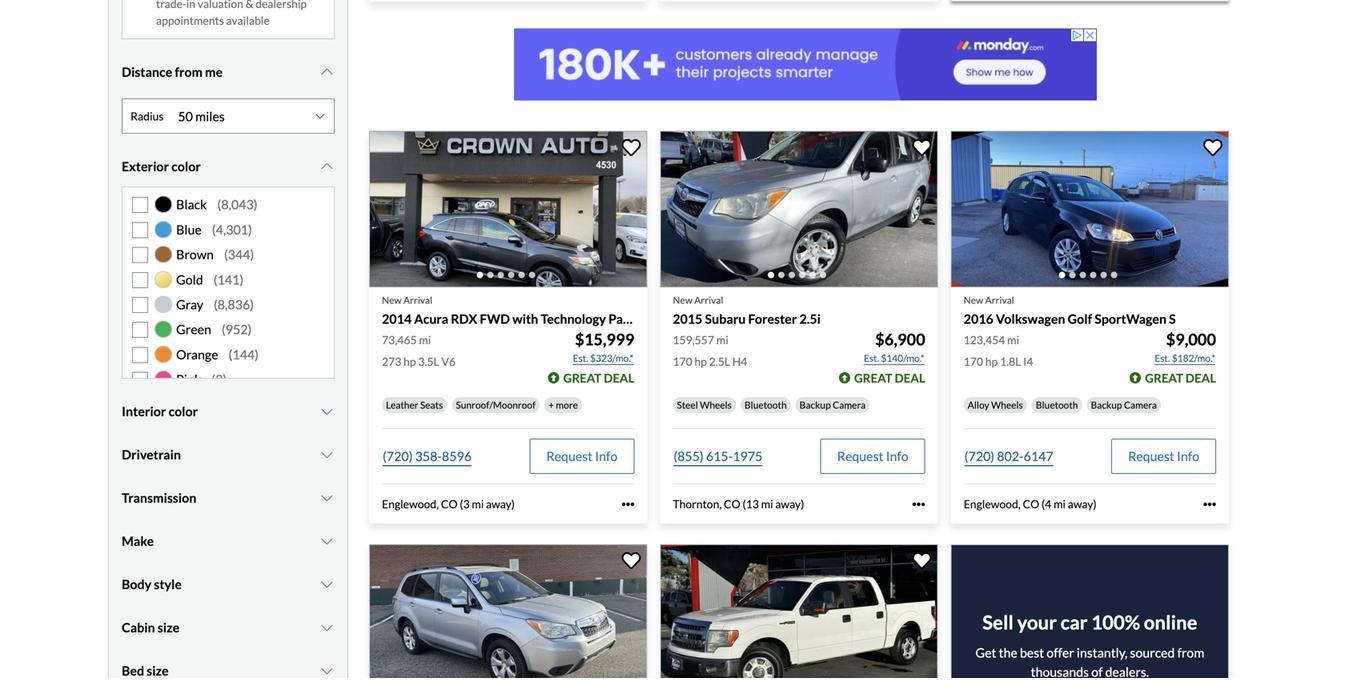 Task type: locate. For each thing, give the bounding box(es) containing it.
1 deal from the left
[[604, 371, 635, 385]]

2 est. from the left
[[864, 353, 880, 364]]

color
[[172, 159, 201, 174], [169, 404, 198, 420]]

1 horizontal spatial bluetooth
[[1036, 399, 1079, 411]]

chevron down image inside transmission 'dropdown button'
[[319, 492, 335, 505]]

3 new from the left
[[964, 294, 984, 306]]

bluetooth for $6,900
[[745, 399, 787, 411]]

1 horizontal spatial deal
[[895, 371, 926, 385]]

615-
[[706, 449, 733, 464]]

1 info from the left
[[595, 449, 618, 464]]

0 horizontal spatial info
[[595, 449, 618, 464]]

2 backup camera from the left
[[1091, 399, 1157, 411]]

orange
[[176, 347, 218, 362]]

0 horizontal spatial est.
[[573, 353, 589, 364]]

(720)
[[383, 449, 413, 464], [965, 449, 995, 464]]

englewood, co (3 mi away)
[[382, 498, 515, 511]]

1 horizontal spatial arrival
[[695, 294, 724, 306]]

2 camera from the left
[[1125, 399, 1157, 411]]

away) for $15,999
[[486, 498, 515, 511]]

previous image image
[[379, 197, 395, 222], [670, 197, 686, 222], [961, 197, 977, 222], [379, 610, 395, 636], [670, 610, 686, 636]]

1 horizontal spatial request info button
[[821, 439, 926, 474]]

deal
[[604, 371, 635, 385], [895, 371, 926, 385], [1186, 371, 1217, 385]]

bluetooth
[[745, 399, 787, 411], [1036, 399, 1079, 411]]

arrival up '2016'
[[986, 294, 1015, 306]]

chevron down image inside the interior color 'dropdown button'
[[319, 406, 335, 418]]

new inside new arrival 2015 subaru forester 2.5i
[[673, 294, 693, 306]]

170 inside 159,557 mi 170 hp 2.5l h4
[[673, 355, 693, 369]]

$182/mo.*
[[1172, 353, 1216, 364]]

2 horizontal spatial new
[[964, 294, 984, 306]]

info for $6,900
[[886, 449, 909, 464]]

0 horizontal spatial request info button
[[530, 439, 635, 474]]

1 camera from the left
[[833, 399, 866, 411]]

(720) 802-6147 button
[[964, 439, 1055, 474]]

interior
[[122, 404, 166, 420]]

170 for $6,900
[[673, 355, 693, 369]]

1 co from the left
[[441, 498, 458, 511]]

mi right (3
[[472, 498, 484, 511]]

1 englewood, from the left
[[382, 498, 439, 511]]

1975
[[733, 449, 763, 464]]

great for $9,000
[[1146, 371, 1184, 385]]

1 horizontal spatial away)
[[776, 498, 805, 511]]

170 for $9,000
[[964, 355, 984, 369]]

1 backup from the left
[[800, 399, 831, 411]]

chevron down image
[[319, 406, 335, 418], [319, 449, 335, 462], [319, 535, 335, 548], [319, 622, 335, 635]]

sportwagen
[[1095, 311, 1167, 327]]

hp right 273
[[404, 355, 416, 369]]

info for $15,999
[[595, 449, 618, 464]]

est. inside $15,999 est. $323/mo.*
[[573, 353, 589, 364]]

2 horizontal spatial deal
[[1186, 371, 1217, 385]]

away) right (3
[[486, 498, 515, 511]]

0 horizontal spatial from
[[175, 64, 203, 80]]

arrival inside new arrival 2015 subaru forester 2.5i
[[695, 294, 724, 306]]

2 backup from the left
[[1091, 399, 1123, 411]]

wheels for $6,900
[[700, 399, 732, 411]]

2 new from the left
[[673, 294, 693, 306]]

2 horizontal spatial est.
[[1155, 353, 1171, 364]]

1 request info button from the left
[[530, 439, 635, 474]]

3 hp from the left
[[986, 355, 998, 369]]

est. left $140/mo.*
[[864, 353, 880, 364]]

black 2016 volkswagen golf sportwagen s wagon front-wheel drive 6-speed automatic image
[[951, 131, 1230, 288]]

0 horizontal spatial ellipsis h image
[[622, 498, 635, 511]]

color up black
[[172, 159, 201, 174]]

exterior color
[[122, 159, 201, 174]]

new arrival 2015 subaru forester 2.5i
[[673, 294, 821, 327]]

1 new from the left
[[382, 294, 402, 306]]

(855) 615-1975 button
[[673, 439, 764, 474]]

(855)
[[674, 449, 704, 464]]

make
[[122, 534, 154, 549]]

2 hp from the left
[[695, 355, 707, 369]]

(720) for $15,999
[[383, 449, 413, 464]]

golf
[[1068, 311, 1093, 327]]

3 arrival from the left
[[986, 294, 1015, 306]]

0 horizontal spatial hp
[[404, 355, 416, 369]]

0 horizontal spatial deal
[[604, 371, 635, 385]]

1 wheels from the left
[[700, 399, 732, 411]]

(720) inside (720) 802-6147 "button"
[[965, 449, 995, 464]]

new up '2016'
[[964, 294, 984, 306]]

arrival inside 'new arrival 2014 acura rdx fwd with technology package'
[[404, 294, 433, 306]]

ellipsis h image
[[913, 498, 926, 511]]

color for interior color
[[169, 404, 198, 420]]

chevron down image inside body style dropdown button
[[319, 579, 335, 591]]

1 170 from the left
[[673, 355, 693, 369]]

1 horizontal spatial from
[[1178, 645, 1205, 661]]

from down online
[[1178, 645, 1205, 661]]

info
[[595, 449, 618, 464], [886, 449, 909, 464], [1177, 449, 1200, 464]]

170 inside '123,454 mi 170 hp 1.8l i4'
[[964, 355, 984, 369]]

color inside the interior color 'dropdown button'
[[169, 404, 198, 420]]

best
[[1020, 645, 1045, 661]]

1 great deal from the left
[[564, 371, 635, 385]]

2 request from the left
[[838, 449, 884, 464]]

170 down '123,454'
[[964, 355, 984, 369]]

2 info from the left
[[886, 449, 909, 464]]

0 vertical spatial from
[[175, 64, 203, 80]]

1 horizontal spatial co
[[724, 498, 741, 511]]

1 vertical spatial color
[[169, 404, 198, 420]]

3 request info button from the left
[[1112, 439, 1217, 474]]

3 chevron down image from the top
[[319, 535, 335, 548]]

backup camera down est. $182/mo.* button
[[1091, 399, 1157, 411]]

sunroof/moonroof
[[456, 399, 536, 411]]

1 horizontal spatial backup camera
[[1091, 399, 1157, 411]]

4 chevron down image from the top
[[319, 579, 335, 591]]

(144)
[[229, 347, 259, 362]]

0 horizontal spatial wheels
[[700, 399, 732, 411]]

2 bluetooth from the left
[[1036, 399, 1079, 411]]

1 est. from the left
[[573, 353, 589, 364]]

acura
[[414, 311, 449, 327]]

3 request from the left
[[1129, 449, 1175, 464]]

hp inside '123,454 mi 170 hp 1.8l i4'
[[986, 355, 998, 369]]

(720) left 802-
[[965, 449, 995, 464]]

3 co from the left
[[1023, 498, 1040, 511]]

chevron down image inside exterior color dropdown button
[[319, 160, 335, 173]]

arrival for $15,999
[[404, 294, 433, 306]]

3 great deal from the left
[[1146, 371, 1217, 385]]

3 away) from the left
[[1068, 498, 1097, 511]]

3.5l
[[418, 355, 440, 369]]

0 horizontal spatial great deal
[[564, 371, 635, 385]]

great deal for $15,999
[[564, 371, 635, 385]]

co for $6,900
[[724, 498, 741, 511]]

chevron down image inside make dropdown button
[[319, 535, 335, 548]]

great deal
[[564, 371, 635, 385], [855, 371, 926, 385], [1146, 371, 1217, 385]]

hp left 2.5l at the bottom of the page
[[695, 355, 707, 369]]

backup camera down est. $140/mo.* button at bottom right
[[800, 399, 866, 411]]

away) right (4
[[1068, 498, 1097, 511]]

chevron down image
[[319, 66, 335, 79], [319, 160, 335, 173], [319, 492, 335, 505], [319, 579, 335, 591], [319, 665, 335, 678]]

2 chevron down image from the top
[[319, 449, 335, 462]]

arrival
[[404, 294, 433, 306], [695, 294, 724, 306], [986, 294, 1015, 306]]

$9,000
[[1167, 330, 1217, 349]]

backup for $6,900
[[800, 399, 831, 411]]

more
[[556, 399, 578, 411]]

2 away) from the left
[[776, 498, 805, 511]]

style
[[154, 577, 182, 593]]

next image image
[[622, 197, 638, 222], [913, 197, 929, 222], [1204, 197, 1220, 222], [622, 610, 638, 636], [913, 610, 929, 636]]

est. left $182/mo.* in the right of the page
[[1155, 353, 1171, 364]]

new inside 'new arrival 2014 acura rdx fwd with technology package'
[[382, 294, 402, 306]]

sell
[[983, 611, 1014, 634]]

instantly,
[[1077, 645, 1128, 661]]

1 backup camera from the left
[[800, 399, 866, 411]]

bluetooth down h4
[[745, 399, 787, 411]]

rdx
[[451, 311, 478, 327]]

request info button
[[530, 439, 635, 474], [821, 439, 926, 474], [1112, 439, 1217, 474]]

1 great from the left
[[564, 371, 602, 385]]

transmission
[[122, 490, 197, 506]]

request info button for $9,000
[[1112, 439, 1217, 474]]

1 hp from the left
[[404, 355, 416, 369]]

sell your car 100% online
[[983, 611, 1198, 634]]

3 request info from the left
[[1129, 449, 1200, 464]]

(720) 802-6147
[[965, 449, 1054, 464]]

0 horizontal spatial 170
[[673, 355, 693, 369]]

camera down est. $182/mo.* button
[[1125, 399, 1157, 411]]

1 request from the left
[[547, 449, 593, 464]]

new up 2015
[[673, 294, 693, 306]]

3 chevron down image from the top
[[319, 492, 335, 505]]

arrival for $9,000
[[986, 294, 1015, 306]]

your
[[1018, 611, 1057, 634]]

deal down $140/mo.*
[[895, 371, 926, 385]]

2 wheels from the left
[[992, 399, 1023, 411]]

(720) 358-8596 button
[[382, 439, 473, 474]]

co left the (13
[[724, 498, 741, 511]]

backup for $9,000
[[1091, 399, 1123, 411]]

0 horizontal spatial camera
[[833, 399, 866, 411]]

1 horizontal spatial ellipsis h image
[[1204, 498, 1217, 511]]

chevron down image inside cabin size dropdown button
[[319, 622, 335, 635]]

deal down the $323/mo.*
[[604, 371, 635, 385]]

wheels right steel
[[700, 399, 732, 411]]

request info button for $6,900
[[821, 439, 926, 474]]

1.8l
[[1000, 355, 1022, 369]]

2 horizontal spatial away)
[[1068, 498, 1097, 511]]

1 horizontal spatial hp
[[695, 355, 707, 369]]

2 request info button from the left
[[821, 439, 926, 474]]

new up the "2014"
[[382, 294, 402, 306]]

3 great from the left
[[1146, 371, 1184, 385]]

1 away) from the left
[[486, 498, 515, 511]]

2 great deal from the left
[[855, 371, 926, 385]]

co
[[441, 498, 458, 511], [724, 498, 741, 511], [1023, 498, 1040, 511]]

0 horizontal spatial request
[[547, 449, 593, 464]]

from
[[175, 64, 203, 80], [1178, 645, 1205, 661]]

1 ellipsis h image from the left
[[622, 498, 635, 511]]

170
[[673, 355, 693, 369], [964, 355, 984, 369]]

co for $15,999
[[441, 498, 458, 511]]

exterior
[[122, 159, 169, 174]]

color down "pink" on the left
[[169, 404, 198, 420]]

0 horizontal spatial bluetooth
[[745, 399, 787, 411]]

1 horizontal spatial great
[[855, 371, 893, 385]]

request for $15,999
[[547, 449, 593, 464]]

(720) left 358-
[[383, 449, 413, 464]]

request info
[[547, 449, 618, 464], [838, 449, 909, 464], [1129, 449, 1200, 464]]

great deal for $9,000
[[1146, 371, 1217, 385]]

mi up 3.5l on the left bottom
[[419, 333, 431, 347]]

chevron down image inside distance from me dropdown button
[[319, 66, 335, 79]]

2 horizontal spatial great deal
[[1146, 371, 1217, 385]]

est.
[[573, 353, 589, 364], [864, 353, 880, 364], [1155, 353, 1171, 364]]

co left (3
[[441, 498, 458, 511]]

hp inside 159,557 mi 170 hp 2.5l h4
[[695, 355, 707, 369]]

request
[[547, 449, 593, 464], [838, 449, 884, 464], [1129, 449, 1175, 464]]

0 horizontal spatial englewood,
[[382, 498, 439, 511]]

arrival up subaru in the top of the page
[[695, 294, 724, 306]]

(720) inside (720) 358-8596 'button'
[[383, 449, 413, 464]]

1 (720) from the left
[[383, 449, 413, 464]]

transmission button
[[122, 478, 335, 518]]

2 horizontal spatial request info
[[1129, 449, 1200, 464]]

1 horizontal spatial great deal
[[855, 371, 926, 385]]

1 horizontal spatial est.
[[864, 353, 880, 364]]

3 est. from the left
[[1155, 353, 1171, 364]]

273
[[382, 355, 402, 369]]

deal down $182/mo.* in the right of the page
[[1186, 371, 1217, 385]]

2 horizontal spatial request
[[1129, 449, 1175, 464]]

1 horizontal spatial camera
[[1125, 399, 1157, 411]]

hp left 1.8l
[[986, 355, 998, 369]]

0 horizontal spatial arrival
[[404, 294, 433, 306]]

1 horizontal spatial (720)
[[965, 449, 995, 464]]

0 horizontal spatial co
[[441, 498, 458, 511]]

0 horizontal spatial (720)
[[383, 449, 413, 464]]

interior color button
[[122, 392, 335, 432]]

0 vertical spatial color
[[172, 159, 201, 174]]

bluetooth up 6147
[[1036, 399, 1079, 411]]

away) right the (13
[[776, 498, 805, 511]]

wheels right alloy
[[992, 399, 1023, 411]]

0 horizontal spatial new
[[382, 294, 402, 306]]

next image image for $15,999
[[622, 197, 638, 222]]

4 chevron down image from the top
[[319, 622, 335, 635]]

mi
[[419, 333, 431, 347], [717, 333, 729, 347], [1008, 333, 1020, 347], [472, 498, 484, 511], [762, 498, 774, 511], [1054, 498, 1066, 511]]

1 chevron down image from the top
[[319, 406, 335, 418]]

3 deal from the left
[[1186, 371, 1217, 385]]

2 chevron down image from the top
[[319, 160, 335, 173]]

ellipsis h image
[[622, 498, 635, 511], [1204, 498, 1217, 511]]

0 horizontal spatial request info
[[547, 449, 618, 464]]

1 horizontal spatial new
[[673, 294, 693, 306]]

(13
[[743, 498, 759, 511]]

2 englewood, from the left
[[964, 498, 1021, 511]]

2 ellipsis h image from the left
[[1204, 498, 1217, 511]]

2 request info from the left
[[838, 449, 909, 464]]

(720) 358-8596
[[383, 449, 472, 464]]

technology
[[541, 311, 606, 327]]

away) for $9,000
[[1068, 498, 1097, 511]]

2 great from the left
[[855, 371, 893, 385]]

1 horizontal spatial info
[[886, 449, 909, 464]]

2 horizontal spatial great
[[1146, 371, 1184, 385]]

englewood, down (720) 358-8596 'button'
[[382, 498, 439, 511]]

backup camera
[[800, 399, 866, 411], [1091, 399, 1157, 411]]

backup camera for $9,000
[[1091, 399, 1157, 411]]

great deal down est. $182/mo.* button
[[1146, 371, 1217, 385]]

(4
[[1042, 498, 1052, 511]]

great down est. $323/mo.* button
[[564, 371, 602, 385]]

color inside exterior color dropdown button
[[172, 159, 201, 174]]

2 horizontal spatial hp
[[986, 355, 998, 369]]

100%
[[1092, 611, 1141, 634]]

co left (4
[[1023, 498, 1040, 511]]

from left 'me'
[[175, 64, 203, 80]]

3 info from the left
[[1177, 449, 1200, 464]]

0 horizontal spatial backup camera
[[800, 399, 866, 411]]

white 2013 ford f-150 xl supercrew pickup truck 4x2 automatic image
[[660, 545, 939, 678]]

2 horizontal spatial request info button
[[1112, 439, 1217, 474]]

170 down 159,557
[[673, 355, 693, 369]]

mi up 1.8l
[[1008, 333, 1020, 347]]

mi down subaru in the top of the page
[[717, 333, 729, 347]]

2 arrival from the left
[[695, 294, 724, 306]]

camera
[[833, 399, 866, 411], [1125, 399, 1157, 411]]

0 horizontal spatial away)
[[486, 498, 515, 511]]

backup
[[800, 399, 831, 411], [1091, 399, 1123, 411]]

englewood, down (720) 802-6147 "button"
[[964, 498, 1021, 511]]

cabin size button
[[122, 608, 335, 648]]

(8,043)
[[217, 197, 258, 212]]

new inside the "new arrival 2016 volkswagen golf sportwagen s"
[[964, 294, 984, 306]]

great deal down est. $323/mo.* button
[[564, 371, 635, 385]]

mi right (4
[[1054, 498, 1066, 511]]

hp inside 73,465 mi 273 hp 3.5l v6
[[404, 355, 416, 369]]

0 horizontal spatial great
[[564, 371, 602, 385]]

camera down est. $140/mo.* button at bottom right
[[833, 399, 866, 411]]

h4
[[733, 355, 748, 369]]

co for $9,000
[[1023, 498, 1040, 511]]

hp for $6,900
[[695, 355, 707, 369]]

73,465
[[382, 333, 417, 347]]

1 arrival from the left
[[404, 294, 433, 306]]

1 vertical spatial from
[[1178, 645, 1205, 661]]

chevron down image inside drivetrain dropdown button
[[319, 449, 335, 462]]

the
[[999, 645, 1018, 661]]

2 horizontal spatial arrival
[[986, 294, 1015, 306]]

request info button for $15,999
[[530, 439, 635, 474]]

arrival up acura
[[404, 294, 433, 306]]

2 (720) from the left
[[965, 449, 995, 464]]

1 chevron down image from the top
[[319, 66, 335, 79]]

2 horizontal spatial co
[[1023, 498, 1040, 511]]

est. inside $6,900 est. $140/mo.*
[[864, 353, 880, 364]]

est. down '$15,999'
[[573, 353, 589, 364]]

1 horizontal spatial englewood,
[[964, 498, 1021, 511]]

1 horizontal spatial wheels
[[992, 399, 1023, 411]]

great down est. $182/mo.* button
[[1146, 371, 1184, 385]]

great down est. $140/mo.* button at bottom right
[[855, 371, 893, 385]]

2 deal from the left
[[895, 371, 926, 385]]

chevron down image for cabin size
[[319, 622, 335, 635]]

advertisement region
[[514, 29, 1097, 101]]

englewood,
[[382, 498, 439, 511], [964, 498, 1021, 511]]

gray 2014 acura rdx fwd with technology package suv / crossover front-wheel drive automatic image
[[369, 131, 648, 288]]

123,454 mi 170 hp 1.8l i4
[[964, 333, 1034, 369]]

2 horizontal spatial info
[[1177, 449, 1200, 464]]

new for $15,999
[[382, 294, 402, 306]]

away) for $6,900
[[776, 498, 805, 511]]

0 horizontal spatial backup
[[800, 399, 831, 411]]

1 horizontal spatial 170
[[964, 355, 984, 369]]

1 bluetooth from the left
[[745, 399, 787, 411]]

(952)
[[222, 322, 252, 337]]

1 horizontal spatial request info
[[838, 449, 909, 464]]

camera for $9,000
[[1125, 399, 1157, 411]]

great deal down est. $140/mo.* button at bottom right
[[855, 371, 926, 385]]

1 request info from the left
[[547, 449, 618, 464]]

2 co from the left
[[724, 498, 741, 511]]

arrival inside the "new arrival 2016 volkswagen golf sportwagen s"
[[986, 294, 1015, 306]]

from inside get the best offer instantly, sourced from thousands of dealers.
[[1178, 645, 1205, 661]]

1 horizontal spatial request
[[838, 449, 884, 464]]

1 horizontal spatial backup
[[1091, 399, 1123, 411]]

est. inside $9,000 est. $182/mo.*
[[1155, 353, 1171, 364]]

2 170 from the left
[[964, 355, 984, 369]]



Task type: vqa. For each thing, say whether or not it's contained in the screenshot.
Submit button on the bottom right of the page
no



Task type: describe. For each thing, give the bounding box(es) containing it.
73,465 mi 273 hp 3.5l v6
[[382, 333, 456, 369]]

8596
[[442, 449, 472, 464]]

new for $9,000
[[964, 294, 984, 306]]

drivetrain
[[122, 447, 181, 463]]

(344)
[[224, 247, 254, 262]]

offer
[[1047, 645, 1075, 661]]

est. for $15,999
[[573, 353, 589, 364]]

request info for $6,900
[[838, 449, 909, 464]]

body style button
[[122, 565, 335, 605]]

mi right the (13
[[762, 498, 774, 511]]

est. $182/mo.* button
[[1154, 351, 1217, 367]]

$323/mo.*
[[590, 353, 634, 364]]

159,557
[[673, 333, 715, 347]]

(141)
[[214, 272, 244, 287]]

(8,836)
[[214, 297, 254, 312]]

request for $9,000
[[1129, 449, 1175, 464]]

bluetooth for $9,000
[[1036, 399, 1079, 411]]

blue
[[176, 222, 202, 237]]

chevron down image for make
[[319, 535, 335, 548]]

green
[[176, 322, 211, 337]]

black
[[176, 197, 207, 212]]

englewood, co (4 mi away)
[[964, 498, 1097, 511]]

2016
[[964, 311, 994, 327]]

radius
[[131, 109, 164, 123]]

info for $9,000
[[1177, 449, 1200, 464]]

s
[[1170, 311, 1176, 327]]

6147
[[1024, 449, 1054, 464]]

123,454
[[964, 333, 1006, 347]]

358-
[[415, 449, 442, 464]]

arrival for $6,900
[[695, 294, 724, 306]]

alloy wheels
[[968, 399, 1023, 411]]

+ more
[[549, 399, 578, 411]]

deal for $9,000
[[1186, 371, 1217, 385]]

$6,900
[[876, 330, 926, 349]]

request info for $9,000
[[1129, 449, 1200, 464]]

new for $6,900
[[673, 294, 693, 306]]

pink
[[176, 372, 201, 387]]

ellipsis h image for $15,999
[[622, 498, 635, 511]]

interior color
[[122, 404, 198, 420]]

chevron down image for from
[[319, 66, 335, 79]]

subaru
[[705, 311, 746, 327]]

ellipsis h image for $9,000
[[1204, 498, 1217, 511]]

englewood, for $15,999
[[382, 498, 439, 511]]

802-
[[997, 449, 1024, 464]]

(855) 615-1975
[[674, 449, 763, 464]]

mi inside '123,454 mi 170 hp 1.8l i4'
[[1008, 333, 1020, 347]]

distance from me button
[[122, 52, 335, 92]]

$15,999
[[575, 330, 635, 349]]

$9,000 est. $182/mo.*
[[1155, 330, 1217, 364]]

color for exterior color
[[172, 159, 201, 174]]

$140/mo.*
[[881, 353, 925, 364]]

make button
[[122, 522, 335, 562]]

est. for $9,000
[[1155, 353, 1171, 364]]

online
[[1144, 611, 1198, 634]]

previous image image for $9,000
[[961, 197, 977, 222]]

gray
[[176, 297, 203, 312]]

steel
[[677, 399, 698, 411]]

fwd
[[480, 311, 510, 327]]

camera for $6,900
[[833, 399, 866, 411]]

mi inside 73,465 mi 273 hp 3.5l v6
[[419, 333, 431, 347]]

thornton,
[[673, 498, 722, 511]]

wheels for $9,000
[[992, 399, 1023, 411]]

hp for $15,999
[[404, 355, 416, 369]]

(2)
[[212, 372, 227, 387]]

next image image for $9,000
[[1204, 197, 1220, 222]]

alloy
[[968, 399, 990, 411]]

(720) for $9,000
[[965, 449, 995, 464]]

2015
[[673, 311, 703, 327]]

deal for $6,900
[[895, 371, 926, 385]]

backup camera for $6,900
[[800, 399, 866, 411]]

5 chevron down image from the top
[[319, 665, 335, 678]]

$6,900 est. $140/mo.*
[[864, 330, 926, 364]]

size
[[158, 620, 180, 636]]

sourced
[[1131, 645, 1175, 661]]

est. $140/mo.* button
[[863, 351, 926, 367]]

leather seats
[[386, 399, 443, 411]]

mi inside 159,557 mi 170 hp 2.5l h4
[[717, 333, 729, 347]]

englewood, for $9,000
[[964, 498, 1021, 511]]

next image image for $6,900
[[913, 197, 929, 222]]

deal for $15,999
[[604, 371, 635, 385]]

car
[[1061, 611, 1088, 634]]

great for $15,999
[[564, 371, 602, 385]]

2.5l
[[709, 355, 731, 369]]

with
[[513, 311, 539, 327]]

drivetrain button
[[122, 435, 335, 475]]

of
[[1092, 665, 1103, 678]]

new arrival 2016 volkswagen golf sportwagen s
[[964, 294, 1176, 327]]

chevron down image for interior color
[[319, 406, 335, 418]]

request info for $15,999
[[547, 449, 618, 464]]

thornton, co (13 mi away)
[[673, 498, 805, 511]]

(3
[[460, 498, 470, 511]]

get the best offer instantly, sourced from thousands of dealers.
[[976, 645, 1205, 678]]

hp for $9,000
[[986, 355, 998, 369]]

package
[[609, 311, 657, 327]]

est. $323/mo.* button
[[572, 351, 635, 367]]

distance from me
[[122, 64, 223, 80]]

159,557 mi 170 hp 2.5l h4
[[673, 333, 748, 369]]

forester
[[749, 311, 797, 327]]

previous image image for $15,999
[[379, 197, 395, 222]]

chevron down image for style
[[319, 579, 335, 591]]

est. for $6,900
[[864, 353, 880, 364]]

volkswagen
[[996, 311, 1066, 327]]

distance
[[122, 64, 172, 80]]

get
[[976, 645, 997, 661]]

body style
[[122, 577, 182, 593]]

v6
[[442, 355, 456, 369]]

2014
[[382, 311, 412, 327]]

cabin size
[[122, 620, 180, 636]]

seats
[[420, 399, 443, 411]]

i4
[[1024, 355, 1034, 369]]

+
[[549, 399, 554, 411]]

great deal for $6,900
[[855, 371, 926, 385]]

great for $6,900
[[855, 371, 893, 385]]

2.5i
[[800, 311, 821, 327]]

silver 2015 subaru forester 2.5i premium suv / crossover all-wheel drive continuously variable transmission image
[[369, 545, 648, 678]]

chevron down image for drivetrain
[[319, 449, 335, 462]]

request for $6,900
[[838, 449, 884, 464]]

chevron down image for color
[[319, 160, 335, 173]]

gold
[[176, 272, 203, 287]]

brown
[[176, 247, 214, 262]]

cabin
[[122, 620, 155, 636]]

previous image image for $6,900
[[670, 197, 686, 222]]

$15,999 est. $323/mo.*
[[573, 330, 635, 364]]

from inside dropdown button
[[175, 64, 203, 80]]

silver 2015 subaru forester 2.5i suv / crossover all-wheel drive 6-speed manual image
[[660, 131, 939, 288]]

steel wheels
[[677, 399, 732, 411]]



